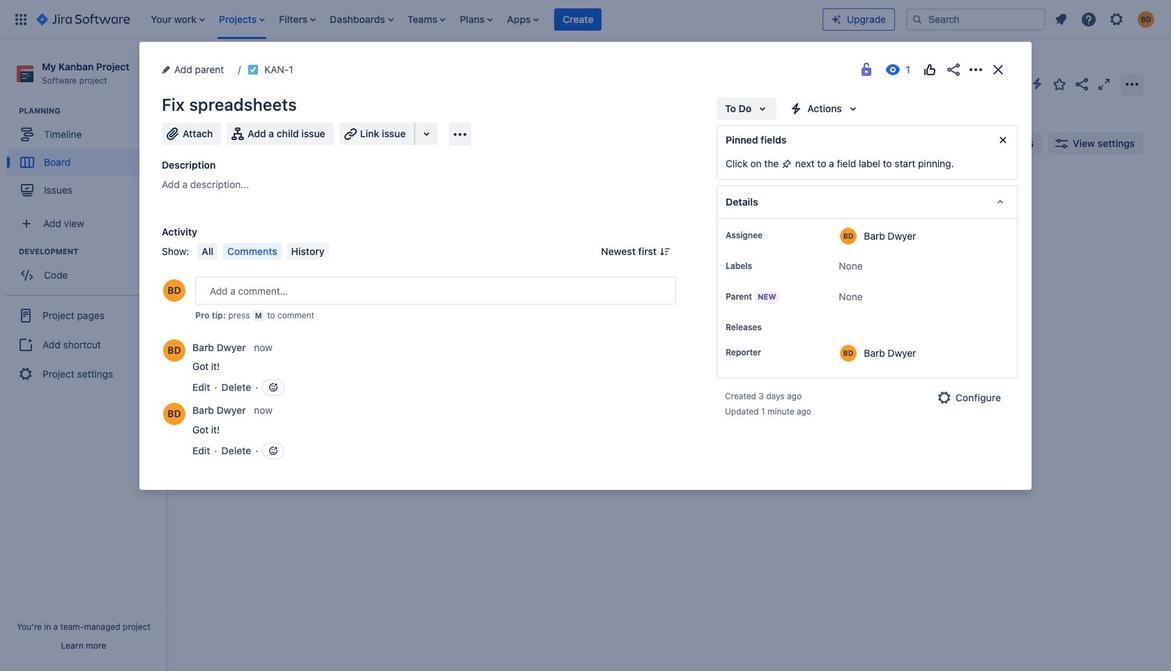Task type: locate. For each thing, give the bounding box(es) containing it.
add reaction image up copy link to comment icon
[[268, 382, 279, 393]]

details element
[[717, 186, 1018, 219]]

Add a comment… field
[[195, 277, 677, 305]]

task image
[[248, 64, 259, 75]]

5 list item from the left
[[404, 0, 450, 39]]

copy link to issue image
[[291, 63, 302, 75]]

search image
[[912, 14, 924, 25]]

1 vertical spatial heading
[[19, 246, 167, 258]]

2 heading from the top
[[19, 246, 167, 258]]

menu bar
[[195, 243, 332, 260]]

jira software image
[[36, 11, 130, 28], [36, 11, 130, 28]]

list
[[144, 0, 823, 39], [1049, 7, 1164, 32]]

heading
[[19, 105, 167, 117], [19, 246, 167, 258]]

more information about barb dwyer image
[[841, 228, 858, 245], [163, 340, 186, 362], [841, 345, 858, 362], [163, 403, 186, 426]]

group
[[7, 105, 167, 209], [7, 246, 167, 294], [6, 295, 162, 394]]

copy link to comment image
[[276, 405, 287, 416]]

add reaction image down copy link to comment icon
[[268, 446, 279, 457]]

Search this board text field
[[197, 131, 261, 156]]

add people image
[[343, 135, 360, 152]]

0 vertical spatial heading
[[19, 105, 167, 117]]

task image
[[207, 253, 218, 264]]

None search field
[[907, 8, 1046, 30]]

0 vertical spatial add reaction image
[[268, 382, 279, 393]]

add reaction image
[[268, 382, 279, 393], [268, 446, 279, 457]]

banner
[[0, 0, 1172, 39]]

4 list item from the left
[[326, 0, 398, 39]]

1 vertical spatial group
[[7, 246, 167, 294]]

close image
[[991, 61, 1007, 78]]

2 vertical spatial group
[[6, 295, 162, 394]]

list item
[[147, 0, 209, 39], [215, 0, 269, 39], [275, 0, 320, 39], [326, 0, 398, 39], [404, 0, 450, 39], [456, 0, 498, 39], [503, 0, 544, 39], [555, 0, 602, 39]]

dialog
[[140, 42, 1032, 490]]

2 add reaction image from the top
[[268, 446, 279, 457]]

hide message image
[[995, 132, 1012, 149]]

8 list item from the left
[[555, 0, 602, 39]]

0 horizontal spatial list
[[144, 0, 823, 39]]

1 horizontal spatial list
[[1049, 7, 1164, 32]]

sidebar element
[[0, 39, 167, 672]]

1 vertical spatial add reaction image
[[268, 446, 279, 457]]



Task type: describe. For each thing, give the bounding box(es) containing it.
create column image
[[788, 183, 805, 200]]

vote options: no one has voted for this issue yet. image
[[922, 61, 939, 78]]

6 list item from the left
[[456, 0, 498, 39]]

star kan board image
[[1052, 76, 1069, 92]]

0 vertical spatial group
[[7, 105, 167, 209]]

link web pages and more image
[[419, 126, 435, 142]]

1 add reaction image from the top
[[268, 382, 279, 393]]

enter full screen image
[[1097, 76, 1113, 92]]

1 list item from the left
[[147, 0, 209, 39]]

7 list item from the left
[[503, 0, 544, 39]]

3 list item from the left
[[275, 0, 320, 39]]

1 heading from the top
[[19, 105, 167, 117]]

primary element
[[8, 0, 823, 39]]

actions image
[[968, 61, 985, 78]]

Search field
[[907, 8, 1046, 30]]

2 list item from the left
[[215, 0, 269, 39]]



Task type: vqa. For each thing, say whether or not it's contained in the screenshot.
topmost Add reaction icon
yes



